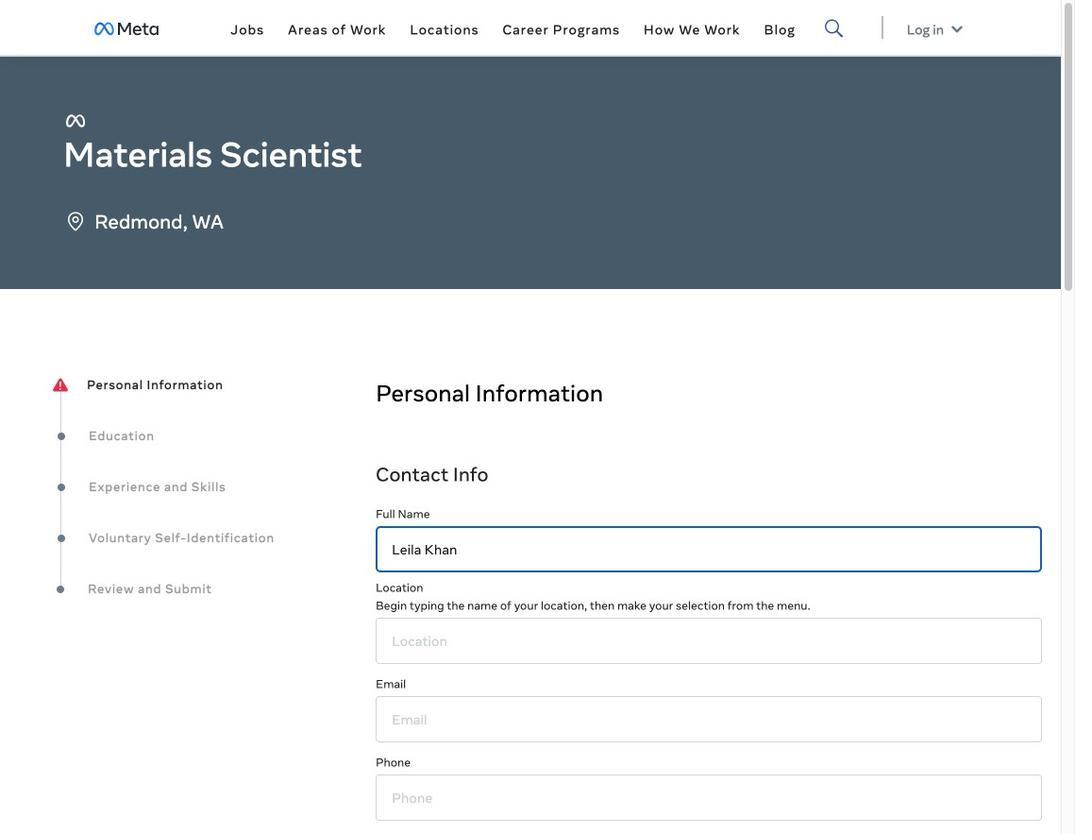 Task type: describe. For each thing, give the bounding box(es) containing it.
Full Name text field
[[376, 526, 1043, 572]]

Email text field
[[376, 696, 1043, 743]]



Task type: locate. For each thing, give the bounding box(es) containing it.
meta black icon image
[[66, 111, 85, 130]]

desktop nav logo image
[[94, 22, 159, 36]]

Phone text field
[[376, 775, 1043, 821]]



Task type: vqa. For each thing, say whether or not it's contained in the screenshot.
url (linkedin, github, portfolio) text field
no



